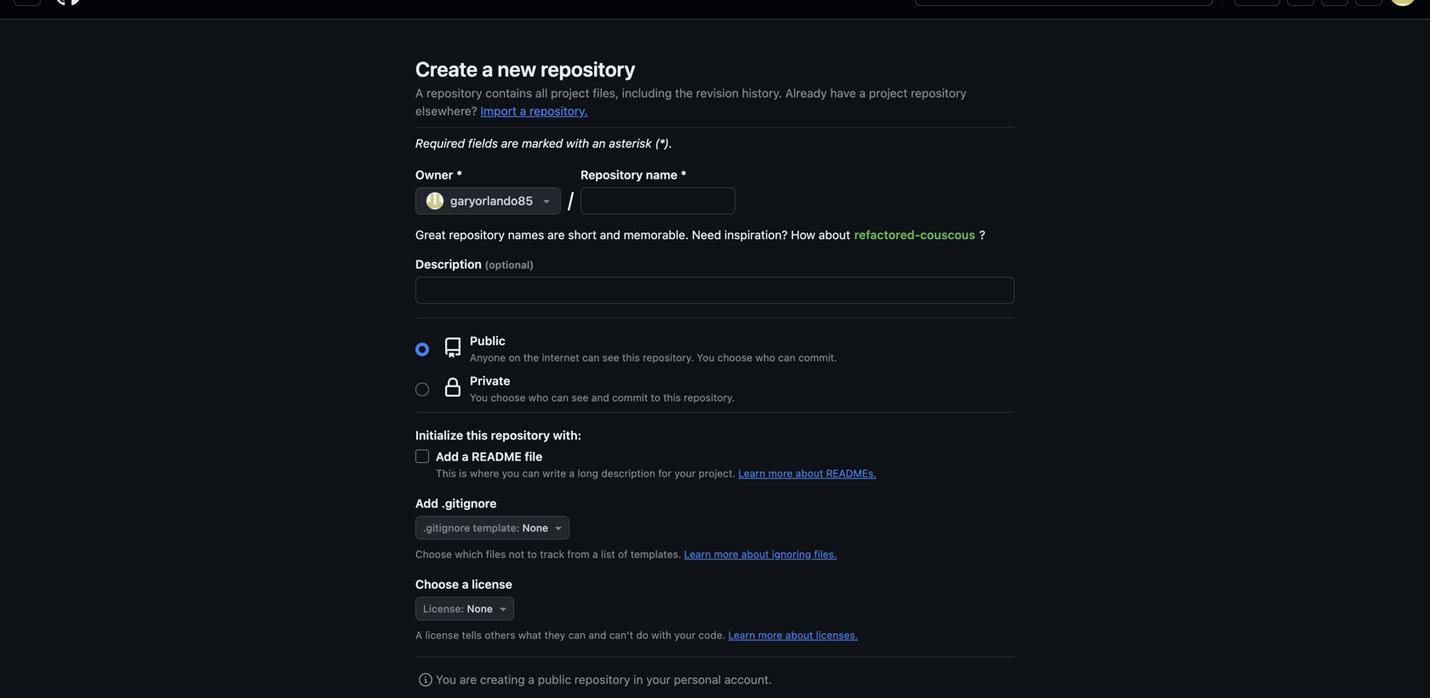 Task type: describe. For each thing, give the bounding box(es) containing it.
a left "list"
[[593, 548, 598, 560]]

short
[[568, 228, 597, 242]]

(*).
[[655, 136, 673, 150]]

(optional)
[[485, 259, 534, 271]]

license
[[423, 603, 461, 615]]

private you choose who can see and commit to this repository.
[[470, 374, 735, 404]]

required fields are marked with an asterisk (*).
[[416, 136, 673, 150]]

triangle down image for add .gitignore
[[552, 521, 565, 535]]

a for a repository contains all project files, including the revision history.
[[416, 86, 423, 100]]

repository name *
[[581, 168, 687, 182]]

ignoring
[[772, 548, 811, 560]]

add for add a readme file this is where you can write a long description for your project. learn more about readmes.
[[436, 450, 459, 464]]

a down contains
[[520, 104, 527, 118]]

files
[[486, 548, 506, 560]]

garyorlando85 button
[[416, 187, 561, 215]]

description
[[416, 257, 482, 271]]

an
[[593, 136, 606, 150]]

asterisk
[[609, 136, 652, 150]]

have
[[831, 86, 856, 100]]

they
[[545, 629, 566, 641]]

including
[[622, 86, 672, 100]]

0 vertical spatial :
[[517, 522, 520, 534]]

choose inside private you choose who can see and commit to this repository.
[[491, 392, 526, 404]]

import a repository. link
[[481, 104, 588, 118]]

for
[[658, 468, 672, 479]]

this inside public anyone on the internet can see this repository. you choose who can commit.
[[623, 352, 640, 364]]

refactored-couscous button
[[854, 221, 977, 249]]

files.
[[814, 548, 837, 560]]

1 vertical spatial learn
[[684, 548, 711, 560]]

1 vertical spatial :
[[461, 603, 464, 615]]

0 horizontal spatial you
[[436, 673, 456, 687]]

great
[[416, 228, 446, 242]]

sc 9kayk9 0 image
[[419, 673, 433, 687]]

on
[[509, 352, 521, 364]]

1 vertical spatial your
[[675, 629, 696, 641]]

triangle down image for choose a license
[[496, 602, 510, 616]]

refactored-
[[855, 228, 921, 242]]

history.
[[742, 86, 782, 100]]

add a readme file this is where you can write a long description for your project. learn more about readmes.
[[436, 450, 877, 479]]

can right they
[[569, 629, 586, 641]]

track
[[540, 548, 565, 560]]

repository. inside public anyone on the internet can see this repository. you choose who can commit.
[[643, 352, 694, 364]]

2 vertical spatial learn
[[729, 629, 756, 641]]

choose for choose a license
[[416, 577, 459, 591]]

initialize
[[416, 428, 463, 442]]

see inside private you choose who can see and commit to this repository.
[[572, 392, 589, 404]]

2 vertical spatial and
[[589, 629, 607, 641]]

add for add .gitignore
[[416, 496, 439, 511]]

file
[[525, 450, 543, 464]]

and inside private you choose who can see and commit to this repository.
[[592, 392, 609, 404]]

a inside already have a project repository elsewhere?
[[860, 86, 866, 100]]

memorable.
[[624, 228, 689, 242]]

Add a README file checkbox
[[416, 450, 429, 463]]

Description text field
[[416, 278, 1014, 303]]

contains
[[486, 86, 532, 100]]

public anyone on the internet can see this repository. you choose who can commit.
[[470, 334, 837, 364]]

description
[[601, 468, 656, 479]]

you
[[502, 468, 520, 479]]

creating
[[480, 673, 525, 687]]

project.
[[699, 468, 736, 479]]

to inside private you choose who can see and commit to this repository.
[[651, 392, 661, 404]]

0 vertical spatial the
[[675, 86, 693, 100]]

do
[[636, 629, 649, 641]]

fields
[[468, 136, 498, 150]]

who inside public anyone on the internet can see this repository. you choose who can commit.
[[756, 352, 776, 364]]

others
[[485, 629, 516, 641]]

license : none
[[423, 603, 493, 615]]

this inside private you choose who can see and commit to this repository.
[[664, 392, 681, 404]]

1 vertical spatial more
[[714, 548, 739, 560]]

a for a license tells others what they can and can't do with your code. learn more about licenses.
[[416, 629, 422, 641]]

choose which files not to track from a list of templates. learn more about ignoring files.
[[416, 548, 837, 560]]

a repository contains all project files, including the revision history.
[[416, 86, 782, 100]]

how
[[791, 228, 816, 242]]

commit
[[612, 392, 648, 404]]

Private radio
[[416, 383, 429, 396]]

inspiration?
[[725, 228, 788, 242]]

public
[[470, 334, 506, 348]]

see inside public anyone on the internet can see this repository. you choose who can commit.
[[603, 352, 620, 364]]

2 vertical spatial your
[[647, 673, 671, 687]]

0 vertical spatial none
[[523, 522, 548, 534]]

0 vertical spatial and
[[600, 228, 621, 242]]

a left the long
[[569, 468, 575, 479]]

with:
[[553, 428, 582, 442]]

the inside public anyone on the internet can see this repository. you choose who can commit.
[[524, 352, 539, 364]]

garyorlando85
[[450, 194, 533, 208]]

about left the ignoring
[[742, 548, 769, 560]]

learn inside add a readme file this is where you can write a long description for your project. learn more about readmes.
[[739, 468, 766, 479]]

2 * from the left
[[681, 168, 687, 182]]

in
[[634, 673, 643, 687]]

add .gitignore
[[416, 496, 497, 511]]

choose for choose which files not to track from a list of templates. learn more about ignoring files.
[[416, 548, 452, 560]]

your inside add a readme file this is where you can write a long description for your project. learn more about readmes.
[[675, 468, 696, 479]]

anyone
[[470, 352, 506, 364]]

list
[[601, 548, 615, 560]]

can inside add a readme file this is where you can write a long description for your project. learn more about readmes.
[[522, 468, 540, 479]]

learn more about readmes. link
[[739, 468, 877, 479]]

you inside private you choose who can see and commit to this repository.
[[470, 392, 488, 404]]

great repository names are short and memorable. need inspiration? how about refactored-couscous ?
[[416, 228, 986, 242]]

a up license : none
[[462, 577, 469, 591]]

0 vertical spatial are
[[501, 136, 519, 150]]

couscous
[[921, 228, 976, 242]]

a license tells others what they can and can't do with your code. learn more about licenses.
[[416, 629, 858, 641]]



Task type: vqa. For each thing, say whether or not it's contained in the screenshot.
left None
yes



Task type: locate. For each thing, give the bounding box(es) containing it.
who inside private you choose who can see and commit to this repository.
[[529, 392, 549, 404]]

see up with:
[[572, 392, 589, 404]]

triangle down image left /
[[540, 194, 554, 208]]

0 vertical spatial your
[[675, 468, 696, 479]]

1 horizontal spatial to
[[651, 392, 661, 404]]

not
[[509, 548, 525, 560]]

this
[[436, 468, 456, 479]]

you are creating a public repository in your personal account.
[[436, 673, 772, 687]]

description (optional)
[[416, 257, 534, 271]]

licenses.
[[816, 629, 858, 641]]

to right not
[[528, 548, 537, 560]]

a up "sc 9kayk9 0" icon
[[416, 629, 422, 641]]

with left an
[[566, 136, 589, 150]]

elsewhere?
[[416, 104, 478, 118]]

0 vertical spatial license
[[472, 577, 512, 591]]

0 horizontal spatial choose
[[491, 392, 526, 404]]

this
[[623, 352, 640, 364], [664, 392, 681, 404], [466, 428, 488, 442]]

license down license
[[425, 629, 459, 641]]

1 vertical spatial choose
[[416, 577, 459, 591]]

choose down private
[[491, 392, 526, 404]]

project inside already have a project repository elsewhere?
[[869, 86, 908, 100]]

about left licenses.
[[786, 629, 813, 641]]

readme
[[472, 450, 522, 464]]

names
[[508, 228, 544, 242]]

the left the revision
[[675, 86, 693, 100]]

choose left which
[[416, 548, 452, 560]]

1 choose from the top
[[416, 548, 452, 560]]

learn right code. at the bottom of the page
[[729, 629, 756, 641]]

this up commit on the left bottom
[[623, 352, 640, 364]]

project right all
[[551, 86, 590, 100]]

about inside add a readme file this is where you can write a long description for your project. learn more about readmes.
[[796, 468, 824, 479]]

/
[[568, 187, 574, 211]]

2 vertical spatial this
[[466, 428, 488, 442]]

1 vertical spatial a
[[416, 629, 422, 641]]

personal
[[674, 673, 721, 687]]

license down files
[[472, 577, 512, 591]]

and left commit on the left bottom
[[592, 392, 609, 404]]

add down this
[[416, 496, 439, 511]]

0 horizontal spatial license
[[425, 629, 459, 641]]

choose up license
[[416, 577, 459, 591]]

of
[[618, 548, 628, 560]]

commit.
[[799, 352, 837, 364]]

0 horizontal spatial project
[[551, 86, 590, 100]]

triangle down image up others
[[496, 602, 510, 616]]

are right fields
[[501, 136, 519, 150]]

who
[[756, 352, 776, 364], [529, 392, 549, 404]]

can't
[[609, 629, 634, 641]]

you inside public anyone on the internet can see this repository. you choose who can commit.
[[697, 352, 715, 364]]

.gitignore up .gitignore template : none at the left bottom of page
[[442, 496, 497, 511]]

can
[[582, 352, 600, 364], [778, 352, 796, 364], [551, 392, 569, 404], [522, 468, 540, 479], [569, 629, 586, 641]]

your right "for"
[[675, 468, 696, 479]]

1 horizontal spatial choose
[[718, 352, 753, 364]]

your right the in
[[647, 673, 671, 687]]

see up private you choose who can see and commit to this repository.
[[603, 352, 620, 364]]

the
[[675, 86, 693, 100], [524, 352, 539, 364]]

: down choose a license
[[461, 603, 464, 615]]

0 vertical spatial to
[[651, 392, 661, 404]]

see
[[603, 352, 620, 364], [572, 392, 589, 404]]

where
[[470, 468, 499, 479]]

Repository text field
[[582, 188, 735, 214]]

0 vertical spatial .gitignore
[[442, 496, 497, 511]]

1 horizontal spatial see
[[603, 352, 620, 364]]

about
[[819, 228, 851, 242], [796, 468, 824, 479], [742, 548, 769, 560], [786, 629, 813, 641]]

to right commit on the left bottom
[[651, 392, 661, 404]]

learn more about ignoring files. link
[[684, 548, 837, 560]]

can inside private you choose who can see and commit to this repository.
[[551, 392, 569, 404]]

learn right templates.
[[684, 548, 711, 560]]

0 horizontal spatial :
[[461, 603, 464, 615]]

1 vertical spatial none
[[467, 603, 493, 615]]

0 vertical spatial triangle down image
[[540, 194, 554, 208]]

you right "sc 9kayk9 0" icon
[[436, 673, 456, 687]]

a
[[416, 86, 423, 100], [416, 629, 422, 641]]

code.
[[699, 629, 726, 641]]

learn more about licenses. link
[[729, 629, 858, 641]]

0 vertical spatial who
[[756, 352, 776, 364]]

1 vertical spatial who
[[529, 392, 549, 404]]

2 vertical spatial more
[[758, 629, 783, 641]]

repository
[[541, 57, 636, 81], [427, 86, 482, 100], [911, 86, 967, 100], [449, 228, 505, 242], [491, 428, 550, 442], [575, 673, 630, 687]]

:
[[517, 522, 520, 534], [461, 603, 464, 615]]

with
[[566, 136, 589, 150], [652, 629, 672, 641]]

project
[[551, 86, 590, 100], [869, 86, 908, 100]]

repository. up commit on the left bottom
[[643, 352, 694, 364]]

template
[[473, 522, 517, 534]]

more up account.
[[758, 629, 783, 641]]

0 vertical spatial see
[[603, 352, 620, 364]]

1 * from the left
[[457, 168, 462, 182]]

you down the description text box
[[697, 352, 715, 364]]

already have a project repository elsewhere?
[[416, 86, 967, 118]]

2 horizontal spatial this
[[664, 392, 681, 404]]

1 vertical spatial repository.
[[643, 352, 694, 364]]

already
[[786, 86, 827, 100]]

*
[[457, 168, 462, 182], [681, 168, 687, 182]]

is
[[459, 468, 467, 479]]

0 vertical spatial learn
[[739, 468, 766, 479]]

1 vertical spatial this
[[664, 392, 681, 404]]

0 horizontal spatial who
[[529, 392, 549, 404]]

a up elsewhere? on the left top
[[416, 86, 423, 100]]

1 vertical spatial you
[[470, 392, 488, 404]]

account.
[[725, 673, 772, 687]]

Public radio
[[416, 343, 429, 356]]

a left the new
[[482, 57, 493, 81]]

repository
[[581, 168, 643, 182]]

from
[[567, 548, 590, 560]]

2 vertical spatial are
[[460, 673, 477, 687]]

a up is
[[462, 450, 469, 464]]

more left the ignoring
[[714, 548, 739, 560]]

a right "have"
[[860, 86, 866, 100]]

repository. down public anyone on the internet can see this repository. you choose who can commit.
[[684, 392, 735, 404]]

1 vertical spatial with
[[652, 629, 672, 641]]

choose
[[718, 352, 753, 364], [491, 392, 526, 404]]

1 horizontal spatial :
[[517, 522, 520, 534]]

choose down the description text box
[[718, 352, 753, 364]]

private
[[470, 374, 510, 388]]

marked
[[522, 136, 563, 150]]

?
[[980, 228, 986, 242]]

none up tells
[[467, 603, 493, 615]]

repository.
[[530, 104, 588, 118], [643, 352, 694, 364], [684, 392, 735, 404]]

2 horizontal spatial you
[[697, 352, 715, 364]]

what
[[518, 629, 542, 641]]

lock image
[[443, 377, 463, 398]]

who left the 'commit.'
[[756, 352, 776, 364]]

this up the readme
[[466, 428, 488, 442]]

long
[[578, 468, 599, 479]]

the right on
[[524, 352, 539, 364]]

repository. down all
[[530, 104, 588, 118]]

1 horizontal spatial who
[[756, 352, 776, 364]]

0 vertical spatial choose
[[416, 548, 452, 560]]

new
[[498, 57, 537, 81]]

0 horizontal spatial the
[[524, 352, 539, 364]]

1 vertical spatial and
[[592, 392, 609, 404]]

are left creating
[[460, 673, 477, 687]]

homepage image
[[54, 0, 82, 6]]

2 choose from the top
[[416, 577, 459, 591]]

your
[[675, 468, 696, 479], [675, 629, 696, 641], [647, 673, 671, 687]]

0 vertical spatial with
[[566, 136, 589, 150]]

about left readmes.
[[796, 468, 824, 479]]

and right short
[[600, 228, 621, 242]]

name
[[646, 168, 678, 182]]

1 vertical spatial triangle down image
[[552, 521, 565, 535]]

2 vertical spatial you
[[436, 673, 456, 687]]

2 a from the top
[[416, 629, 422, 641]]

owner *
[[416, 168, 462, 182]]

readmes.
[[826, 468, 877, 479]]

add inside add a readme file this is where you can write a long description for your project. learn more about readmes.
[[436, 450, 459, 464]]

revision
[[696, 86, 739, 100]]

0 vertical spatial this
[[623, 352, 640, 364]]

a left public
[[528, 673, 535, 687]]

who down internet
[[529, 392, 549, 404]]

.gitignore
[[442, 496, 497, 511], [423, 522, 470, 534]]

internet
[[542, 352, 580, 364]]

create a new repository
[[416, 57, 636, 81]]

: up not
[[517, 522, 520, 534]]

write
[[543, 468, 566, 479]]

1 vertical spatial the
[[524, 352, 539, 364]]

triangle down image
[[540, 194, 554, 208], [552, 521, 565, 535], [496, 602, 510, 616]]

1 vertical spatial add
[[416, 496, 439, 511]]

repository inside already have a project repository elsewhere?
[[911, 86, 967, 100]]

this right commit on the left bottom
[[664, 392, 681, 404]]

* right name
[[681, 168, 687, 182]]

0 horizontal spatial none
[[467, 603, 493, 615]]

1 vertical spatial see
[[572, 392, 589, 404]]

1 horizontal spatial you
[[470, 392, 488, 404]]

required
[[416, 136, 465, 150]]

0 horizontal spatial see
[[572, 392, 589, 404]]

1 a from the top
[[416, 86, 423, 100]]

you down private
[[470, 392, 488, 404]]

need
[[692, 228, 721, 242]]

1 vertical spatial license
[[425, 629, 459, 641]]

1 horizontal spatial are
[[501, 136, 519, 150]]

2 vertical spatial repository.
[[684, 392, 735, 404]]

can up with:
[[551, 392, 569, 404]]

add up this
[[436, 450, 459, 464]]

0 horizontal spatial are
[[460, 673, 477, 687]]

can left the 'commit.'
[[778, 352, 796, 364]]

license
[[472, 577, 512, 591], [425, 629, 459, 641]]

more right project.
[[769, 468, 793, 479]]

can down file
[[522, 468, 540, 479]]

2 vertical spatial triangle down image
[[496, 602, 510, 616]]

initialize this repository with:
[[416, 428, 582, 442]]

0 vertical spatial add
[[436, 450, 459, 464]]

.gitignore down add .gitignore
[[423, 522, 470, 534]]

more inside add a readme file this is where you can write a long description for your project. learn more about readmes.
[[769, 468, 793, 479]]

1 horizontal spatial the
[[675, 86, 693, 100]]

none
[[523, 522, 548, 534], [467, 603, 493, 615]]

files,
[[593, 86, 619, 100]]

1 vertical spatial are
[[548, 228, 565, 242]]

1 vertical spatial to
[[528, 548, 537, 560]]

can right internet
[[582, 352, 600, 364]]

1 horizontal spatial this
[[623, 352, 640, 364]]

1 horizontal spatial none
[[523, 522, 548, 534]]

1 horizontal spatial license
[[472, 577, 512, 591]]

and
[[600, 228, 621, 242], [592, 392, 609, 404], [589, 629, 607, 641]]

1 horizontal spatial with
[[652, 629, 672, 641]]

.gitignore template : none
[[423, 522, 548, 534]]

0 horizontal spatial to
[[528, 548, 537, 560]]

all
[[536, 86, 548, 100]]

about right how
[[819, 228, 851, 242]]

import a repository.
[[481, 104, 588, 118]]

0 horizontal spatial *
[[457, 168, 462, 182]]

choose
[[416, 548, 452, 560], [416, 577, 459, 591]]

* right 'owner'
[[457, 168, 462, 182]]

0 vertical spatial you
[[697, 352, 715, 364]]

choose a license
[[416, 577, 512, 591]]

0 vertical spatial more
[[769, 468, 793, 479]]

0 horizontal spatial this
[[466, 428, 488, 442]]

0 vertical spatial repository.
[[530, 104, 588, 118]]

with right do
[[652, 629, 672, 641]]

are left short
[[548, 228, 565, 242]]

2 horizontal spatial are
[[548, 228, 565, 242]]

repo image
[[443, 337, 463, 358]]

project right "have"
[[869, 86, 908, 100]]

public
[[538, 673, 571, 687]]

0 vertical spatial a
[[416, 86, 423, 100]]

import
[[481, 104, 517, 118]]

0 vertical spatial choose
[[718, 352, 753, 364]]

none up track
[[523, 522, 548, 534]]

1 project from the left
[[551, 86, 590, 100]]

choose inside public anyone on the internet can see this repository. you choose who can commit.
[[718, 352, 753, 364]]

triangle down image inside 'garyorlando85' popup button
[[540, 194, 554, 208]]

1 vertical spatial choose
[[491, 392, 526, 404]]

triangle down image up track
[[552, 521, 565, 535]]

2 project from the left
[[869, 86, 908, 100]]

1 horizontal spatial *
[[681, 168, 687, 182]]

and left can't
[[589, 629, 607, 641]]

1 vertical spatial .gitignore
[[423, 522, 470, 534]]

repository. inside private you choose who can see and commit to this repository.
[[684, 392, 735, 404]]

which
[[455, 548, 483, 560]]

create
[[416, 57, 478, 81]]

owner
[[416, 168, 453, 182]]

1 horizontal spatial project
[[869, 86, 908, 100]]

0 horizontal spatial with
[[566, 136, 589, 150]]

a
[[482, 57, 493, 81], [860, 86, 866, 100], [520, 104, 527, 118], [462, 450, 469, 464], [569, 468, 575, 479], [593, 548, 598, 560], [462, 577, 469, 591], [528, 673, 535, 687]]

your left code. at the bottom of the page
[[675, 629, 696, 641]]

learn right project.
[[739, 468, 766, 479]]



